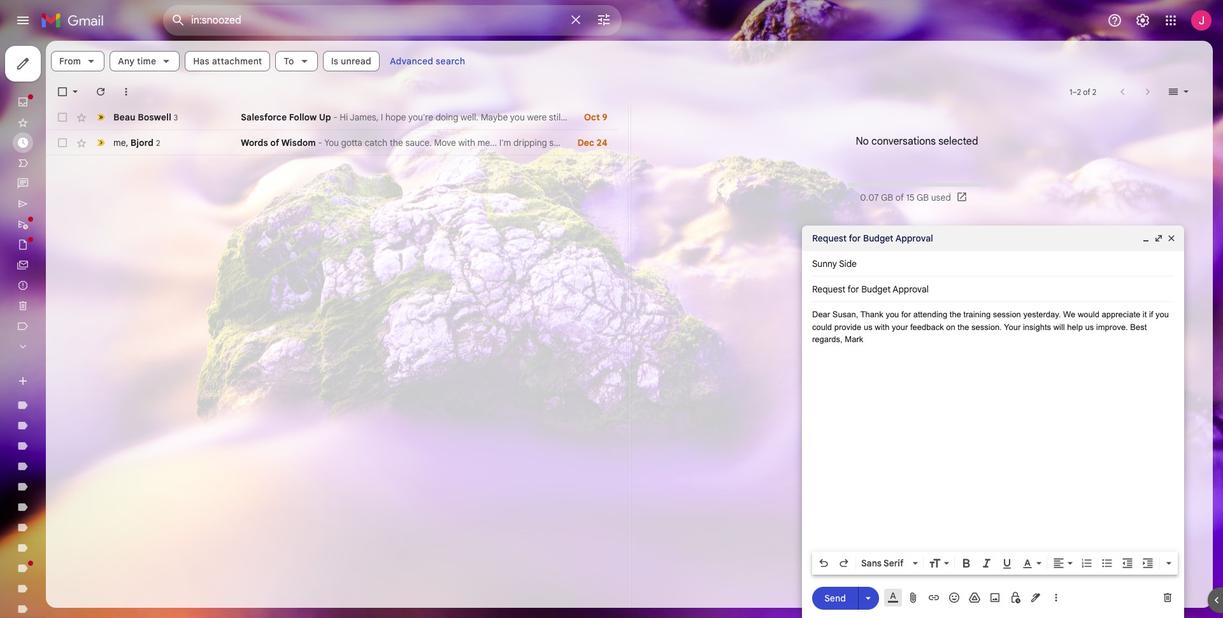 Task type: locate. For each thing, give the bounding box(es) containing it.
navigation
[[0, 41, 153, 618]]

0 horizontal spatial us
[[864, 322, 873, 332]]

1 horizontal spatial gb
[[917, 192, 929, 203]]

of left 15
[[896, 192, 904, 203]]

1 vertical spatial the
[[958, 322, 970, 332]]

with
[[875, 322, 890, 332]]

2 us from the left
[[1086, 322, 1095, 332]]

2 vertical spatial of
[[896, 192, 904, 203]]

bulleted list ‪(⌘⇧8)‬ image
[[1101, 557, 1114, 570]]

me
[[113, 137, 126, 148]]

advanced search button
[[385, 50, 471, 73]]

serif
[[884, 558, 904, 569]]

row
[[46, 105, 618, 130], [46, 130, 618, 156]]

words of wisdom -
[[241, 137, 325, 149]]

gb
[[881, 192, 894, 203], [917, 192, 929, 203]]

for up your
[[902, 310, 912, 319]]

of
[[1084, 87, 1091, 97], [270, 137, 279, 149], [896, 192, 904, 203]]

row containing me
[[46, 130, 618, 156]]

if
[[1150, 310, 1154, 319]]

2 horizontal spatial 2
[[1093, 87, 1097, 97]]

2
[[1078, 87, 1082, 97], [1093, 87, 1097, 97], [156, 138, 160, 148]]

request for budget approval dialog
[[803, 226, 1185, 618]]

clear search image
[[563, 7, 589, 33]]

formatting options toolbar
[[813, 552, 1179, 575]]

the up on
[[950, 310, 962, 319]]

us down 'would'
[[1086, 322, 1095, 332]]

gmail image
[[41, 8, 110, 33]]

None search field
[[163, 5, 622, 36]]

program
[[918, 570, 947, 579]]

Search mail text field
[[191, 14, 561, 27]]

0 horizontal spatial for
[[849, 233, 861, 244]]

oct
[[584, 112, 600, 123]]

of right –
[[1084, 87, 1091, 97]]

- right wisdom
[[318, 137, 322, 149]]

indent less ‪(⌘[)‬ image
[[1122, 557, 1135, 570]]

1 horizontal spatial for
[[902, 310, 912, 319]]

selected
[[939, 135, 979, 148]]

us
[[864, 322, 873, 332], [1086, 322, 1095, 332]]

session.
[[972, 322, 1002, 332]]

0 vertical spatial the
[[950, 310, 962, 319]]

0 vertical spatial of
[[1084, 87, 1091, 97]]

minutes
[[939, 544, 967, 554]]

feedback
[[911, 322, 944, 332]]

2 right "bjord"
[[156, 138, 160, 148]]

terms
[[859, 570, 881, 579]]

None checkbox
[[56, 111, 69, 124], [56, 136, 69, 149], [56, 111, 69, 124], [56, 136, 69, 149]]

0 horizontal spatial ·
[[883, 570, 884, 579]]

any
[[118, 55, 135, 67]]

1 horizontal spatial you
[[1156, 310, 1170, 319]]

insert link ‪(⌘k)‬ image
[[928, 592, 941, 604]]

follow
[[289, 112, 317, 123]]

row down up
[[46, 130, 618, 156]]

of right words at the left
[[270, 137, 279, 149]]

1 you from the left
[[886, 310, 900, 319]]

to
[[284, 55, 294, 67]]

1 vertical spatial -
[[318, 137, 322, 149]]

1 vertical spatial of
[[270, 137, 279, 149]]

sans serif option
[[859, 557, 911, 570]]

dec 24
[[578, 137, 608, 149]]

- right up
[[334, 112, 338, 123]]

for left budget
[[849, 233, 861, 244]]

could
[[813, 322, 833, 332]]

appreciate
[[1102, 310, 1141, 319]]

last account activity: 39 minutes ago details terms · privacy · program policies
[[853, 544, 982, 579]]

0 horizontal spatial you
[[886, 310, 900, 319]]

the right on
[[958, 322, 970, 332]]

1 horizontal spatial us
[[1086, 322, 1095, 332]]

1 horizontal spatial -
[[334, 112, 338, 123]]

policies
[[949, 570, 976, 579]]

1
[[1070, 87, 1073, 97]]

improve.
[[1097, 322, 1129, 332]]

0 horizontal spatial 2
[[156, 138, 160, 148]]

0.07
[[861, 192, 879, 203]]

up
[[319, 112, 331, 123]]

Subject field
[[813, 283, 1175, 296]]

time
[[137, 55, 156, 67]]

is unread button
[[323, 51, 380, 71]]

advanced search options image
[[592, 7, 617, 33]]

salesforce follow up -
[[241, 112, 340, 123]]

request
[[813, 233, 847, 244]]

any time button
[[110, 51, 180, 71]]

boswell
[[138, 111, 171, 123]]

no conversations selected main content
[[46, 41, 1214, 608]]

is unread
[[331, 55, 372, 67]]

more image
[[120, 85, 133, 98]]

0 vertical spatial for
[[849, 233, 861, 244]]

0 vertical spatial -
[[334, 112, 338, 123]]

the
[[950, 310, 962, 319], [958, 322, 970, 332]]

training
[[964, 310, 991, 319]]

best
[[1131, 322, 1148, 332]]

advanced
[[390, 55, 434, 67]]

gb right 0.07
[[881, 192, 894, 203]]

1 row from the top
[[46, 105, 618, 130]]

numbered list ‪(⌘⇧7)‬ image
[[1081, 557, 1094, 570]]

-
[[334, 112, 338, 123], [318, 137, 322, 149]]

you
[[886, 310, 900, 319], [1156, 310, 1170, 319]]

sans
[[862, 558, 882, 569]]

main menu image
[[15, 13, 31, 28]]

None checkbox
[[56, 85, 69, 98]]

0.07 gb of 15 gb used
[[861, 192, 952, 203]]

more send options image
[[862, 592, 875, 605]]

1 horizontal spatial 2
[[1078, 87, 1082, 97]]

regards,
[[813, 335, 843, 344]]

2 right 1
[[1078, 87, 1082, 97]]

you up your
[[886, 310, 900, 319]]

undo ‪(⌘z)‬ image
[[818, 557, 831, 570]]

oct 9
[[584, 112, 608, 123]]

row up wisdom
[[46, 105, 618, 130]]

1 vertical spatial for
[[902, 310, 912, 319]]

on
[[947, 322, 956, 332]]

2 row from the top
[[46, 130, 618, 156]]

insert files using drive image
[[969, 592, 982, 604]]

side
[[840, 258, 857, 270]]

- for salesforce follow up -
[[334, 112, 338, 123]]

bjord
[[131, 137, 154, 148]]

attach files image
[[908, 592, 920, 604]]

2 right –
[[1093, 87, 1097, 97]]

0 horizontal spatial of
[[270, 137, 279, 149]]

2 · from the left
[[914, 570, 916, 579]]

any time
[[118, 55, 156, 67]]

· down details
[[914, 570, 916, 579]]

· down sans serif
[[883, 570, 884, 579]]

1 horizontal spatial ·
[[914, 570, 916, 579]]

you right if
[[1156, 310, 1170, 319]]

1 us from the left
[[864, 322, 873, 332]]

us down thank
[[864, 322, 873, 332]]

bold ‪(⌘b)‬ image
[[961, 557, 973, 570]]

support image
[[1108, 13, 1123, 28]]

beau boswell 3
[[113, 111, 178, 123]]

- for words of wisdom -
[[318, 137, 322, 149]]

your
[[1005, 322, 1021, 332]]

gb right 15
[[917, 192, 929, 203]]

ago
[[969, 544, 982, 554]]

1 gb from the left
[[881, 192, 894, 203]]

has attachment
[[193, 55, 262, 67]]

39
[[929, 544, 938, 554]]

·
[[883, 570, 884, 579], [914, 570, 916, 579]]

0 horizontal spatial gb
[[881, 192, 894, 203]]

0 horizontal spatial -
[[318, 137, 322, 149]]

2 gb from the left
[[917, 192, 929, 203]]

pop out image
[[1154, 233, 1165, 243]]



Task type: describe. For each thing, give the bounding box(es) containing it.
provide
[[835, 322, 862, 332]]

has
[[193, 55, 210, 67]]

it
[[1143, 310, 1148, 319]]

2 you from the left
[[1156, 310, 1170, 319]]

3
[[174, 113, 178, 122]]

salesforce
[[241, 112, 287, 123]]

details link
[[906, 557, 929, 567]]

words
[[241, 137, 268, 149]]

sunny
[[813, 258, 838, 270]]

2 inside me , bjord 2
[[156, 138, 160, 148]]

sans serif
[[862, 558, 904, 569]]

used
[[932, 192, 952, 203]]

session
[[994, 310, 1022, 319]]

will
[[1054, 322, 1066, 332]]

request for budget approval
[[813, 233, 934, 244]]

for inside dear susan, thank you for attending the training session yesterday. we would appreciate it if you could provide us with your feedback on the session. your insights will help us improve. best regards, mark
[[902, 310, 912, 319]]

your
[[892, 322, 909, 332]]

1 – 2 of 2
[[1070, 87, 1097, 97]]

close image
[[1167, 233, 1177, 243]]

toggle confidential mode image
[[1010, 592, 1022, 604]]

to button
[[276, 51, 318, 71]]

dec
[[578, 137, 595, 149]]

search
[[436, 55, 466, 67]]

discard draft ‪(⌘⇧d)‬ image
[[1162, 592, 1175, 604]]

dear
[[813, 310, 831, 319]]

unread
[[341, 55, 372, 67]]

help
[[1068, 322, 1084, 332]]

insights
[[1024, 322, 1052, 332]]

attachment
[[212, 55, 262, 67]]

from button
[[51, 51, 105, 71]]

wisdom
[[281, 137, 316, 149]]

1 horizontal spatial of
[[896, 192, 904, 203]]

toggle split pane mode image
[[1168, 85, 1180, 98]]

thank
[[861, 310, 884, 319]]

me , bjord 2
[[113, 137, 160, 148]]

1 · from the left
[[883, 570, 884, 579]]

minimize image
[[1142, 233, 1152, 243]]

–
[[1073, 87, 1078, 97]]

privacy
[[886, 570, 912, 579]]

yesterday.
[[1024, 310, 1062, 319]]

,
[[126, 137, 128, 148]]

conversations
[[872, 135, 936, 148]]

italic ‪(⌘i)‬ image
[[981, 557, 994, 570]]

beau
[[113, 111, 136, 123]]

follow link to manage storage image
[[957, 191, 969, 204]]

15
[[907, 192, 915, 203]]

settings image
[[1136, 13, 1151, 28]]

details
[[906, 557, 929, 567]]

insert photo image
[[989, 592, 1002, 604]]

budget
[[864, 233, 894, 244]]

last
[[853, 544, 868, 554]]

send button
[[813, 587, 859, 610]]

approval
[[896, 233, 934, 244]]

is
[[331, 55, 339, 67]]

would
[[1078, 310, 1100, 319]]

more formatting options image
[[1163, 557, 1176, 570]]

from
[[59, 55, 81, 67]]

insert emoji ‪(⌘⇧2)‬ image
[[948, 592, 961, 604]]

we
[[1064, 310, 1076, 319]]

underline ‪(⌘u)‬ image
[[1001, 558, 1014, 570]]

has attachment button
[[185, 51, 271, 71]]

refresh image
[[94, 85, 107, 98]]

activity:
[[900, 544, 927, 554]]

send
[[825, 592, 846, 604]]

susan,
[[833, 310, 859, 319]]

no conversations selected
[[856, 135, 979, 148]]

insert signature image
[[1030, 592, 1043, 604]]

mark
[[845, 335, 864, 344]]

2 horizontal spatial of
[[1084, 87, 1091, 97]]

privacy link
[[886, 570, 912, 579]]

sunny side
[[813, 258, 857, 270]]

terms link
[[859, 570, 881, 579]]

redo ‪(⌘y)‬ image
[[838, 557, 851, 570]]

account
[[870, 544, 898, 554]]

more options image
[[1053, 592, 1061, 604]]

no
[[856, 135, 869, 148]]

9
[[603, 112, 608, 123]]

none checkbox inside the no conversations selected main content
[[56, 85, 69, 98]]

search mail image
[[167, 9, 190, 32]]

indent more ‪(⌘])‬ image
[[1142, 557, 1155, 570]]

24
[[597, 137, 608, 149]]

program policies link
[[918, 570, 976, 579]]

Message Body text field
[[813, 309, 1175, 548]]

advanced search
[[390, 55, 466, 67]]

attending
[[914, 310, 948, 319]]

dear susan, thank you for attending the training session yesterday. we would appreciate it if you could provide us with your feedback on the session. your insights will help us improve. best regards, mark
[[813, 310, 1170, 344]]

row containing beau boswell
[[46, 105, 618, 130]]



Task type: vqa. For each thing, say whether or not it's contained in the screenshot.
the for
yes



